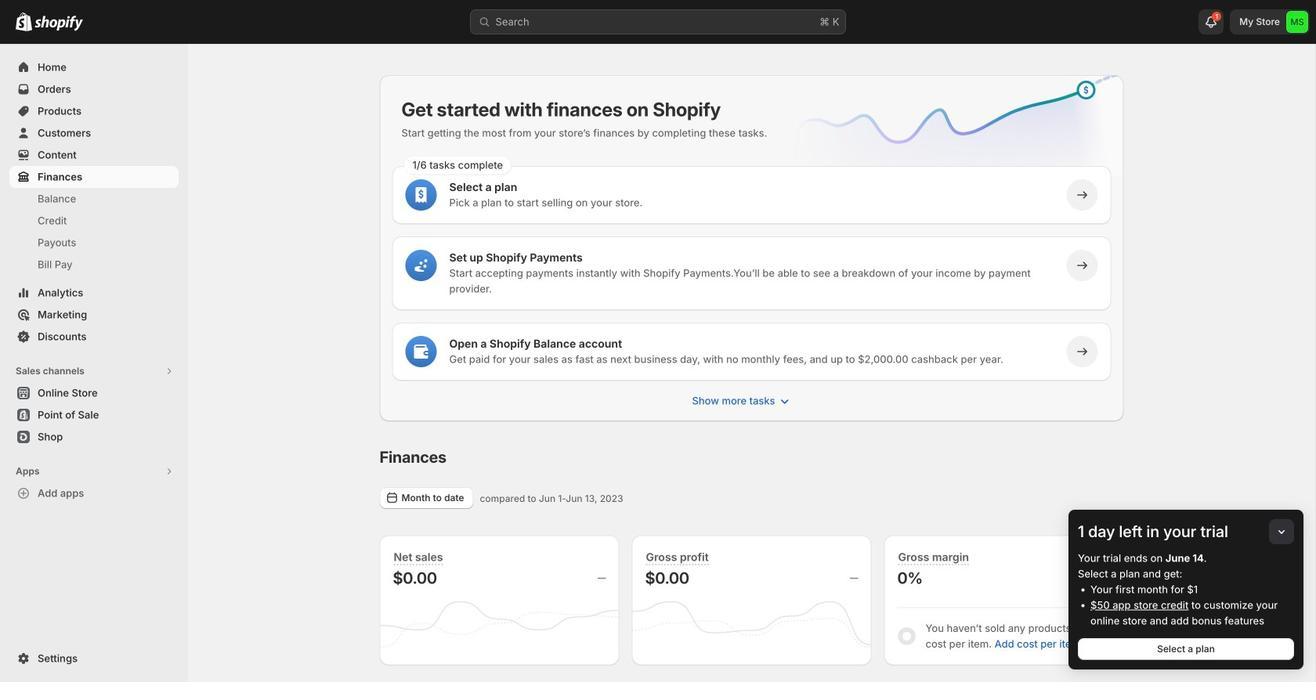 Task type: vqa. For each thing, say whether or not it's contained in the screenshot.
'Open a Shopify Balance account' icon
yes



Task type: locate. For each thing, give the bounding box(es) containing it.
select a plan image
[[413, 187, 429, 203]]

open a shopify balance account image
[[413, 344, 429, 360]]

line chart image
[[768, 72, 1127, 201]]

0 horizontal spatial shopify image
[[16, 12, 32, 31]]

shopify image
[[16, 12, 32, 31], [34, 15, 83, 31]]

my store image
[[1287, 11, 1309, 33]]



Task type: describe. For each thing, give the bounding box(es) containing it.
set up shopify payments image
[[413, 258, 429, 273]]

1 horizontal spatial shopify image
[[34, 15, 83, 31]]



